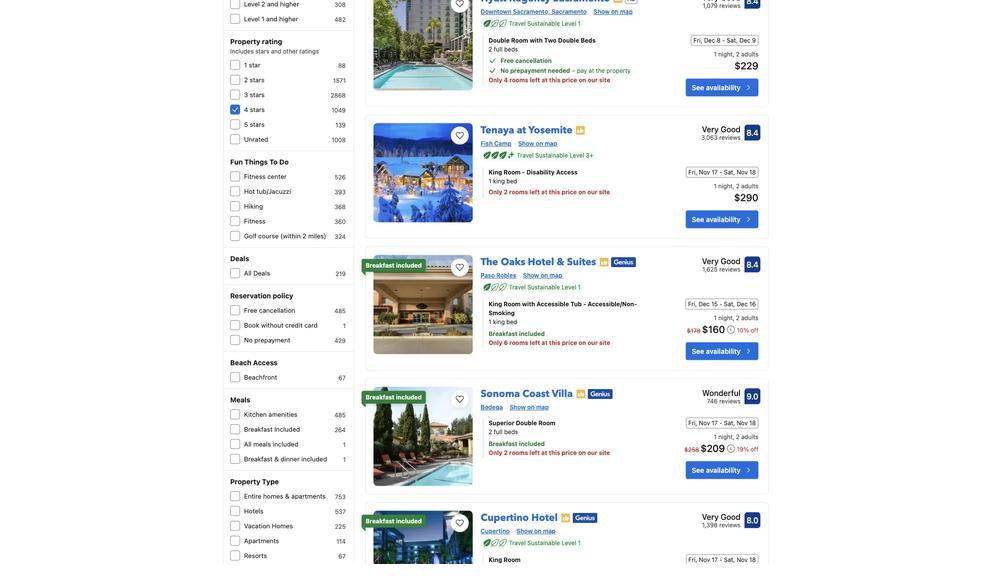 Task type: describe. For each thing, give the bounding box(es) containing it.
1 vertical spatial deals
[[253, 270, 270, 277]]

downtown sacramento, sacramento
[[481, 8, 587, 15]]

rooms inside superior double room 2 full beds breakfast included only 2 rooms left at this price on our site
[[509, 450, 528, 457]]

good for yosemite
[[721, 124, 741, 134]]

4 stars
[[244, 106, 265, 113]]

3 17 from the top
[[712, 557, 718, 564]]

this inside superior double room 2 full beds breakfast included only 2 rooms left at this price on our site
[[549, 450, 560, 457]]

and for 2
[[267, 0, 278, 8]]

beds inside superior double room 2 full beds breakfast included only 2 rooms left at this price on our site
[[504, 429, 518, 436]]

at down no prepayment needed – pay at the property
[[542, 77, 548, 84]]

sacramento
[[552, 8, 587, 15]]

travel for at
[[517, 152, 534, 159]]

double room with two double beds
[[489, 37, 596, 44]]

at left the
[[589, 67, 594, 74]]

sustainable for at
[[535, 152, 568, 159]]

the oaks hotel & suites link
[[481, 251, 596, 269]]

very good element for tenaya at yosemite
[[702, 123, 741, 135]]

level for paso robles
[[562, 284, 576, 291]]

1 night , 2 adults $229
[[714, 51, 759, 71]]

3,063
[[702, 134, 718, 141]]

3 18 from the top
[[750, 557, 756, 564]]

on down yosemite
[[536, 140, 543, 147]]

room down cupertino hotel on the bottom
[[504, 557, 521, 564]]

things
[[245, 158, 268, 166]]

nov down 3,063
[[699, 169, 710, 176]]

see availability for tenaya at yosemite
[[692, 215, 741, 223]]

8.4 for the oaks hotel & suites
[[747, 260, 759, 269]]

- right 15
[[720, 301, 723, 308]]

breakfast included for the oaks hotel & suites
[[366, 262, 422, 269]]

fri, for sonoma coast villa
[[689, 420, 698, 427]]

only inside the king room - disability access 1 king bed only 2 rooms left at this price on our site
[[489, 189, 502, 196]]

1 vertical spatial free
[[244, 307, 257, 314]]

cupertino hotel image
[[374, 511, 473, 565]]

travel for oaks
[[509, 284, 526, 291]]

sonoma coast villa
[[481, 387, 573, 401]]

show on map for hotel
[[523, 272, 562, 279]]

very good element inside the 1,079 reviews link
[[702, 0, 741, 3]]

on inside superior double room 2 full beds breakfast included only 2 rooms left at this price on our site
[[579, 450, 586, 457]]

beds
[[581, 37, 596, 44]]

travel for hotel
[[509, 540, 526, 547]]

537
[[335, 509, 346, 516]]

on down sonoma coast villa
[[527, 404, 535, 411]]

0 horizontal spatial cancellation
[[259, 307, 295, 314]]

left down no prepayment needed – pay at the property
[[530, 77, 540, 84]]

beach
[[230, 359, 251, 367]]

1 see availability from the top
[[692, 83, 741, 91]]

only inside superior double room 2 full beds breakfast included only 2 rooms left at this price on our site
[[489, 450, 502, 457]]

homes
[[263, 493, 283, 500]]

nov up 1 night , 2 adults $290
[[737, 169, 748, 176]]

property
[[607, 67, 631, 74]]

at right tenaya
[[517, 123, 526, 137]]

apartments
[[291, 493, 326, 500]]

reviews for tenaya at yosemite
[[720, 134, 741, 141]]

unrated
[[244, 136, 268, 143]]

included inside king room with accessible tub - accessible/non- smoking 1 king bed breakfast included only 6 rooms left at this price on our site
[[519, 330, 545, 337]]

breakfast inside king room with accessible tub - accessible/non- smoking 1 king bed breakfast included only 6 rooms left at this price on our site
[[489, 330, 518, 337]]

1 price from the top
[[562, 77, 577, 84]]

good inside the very good 1,398 reviews
[[721, 512, 741, 522]]

amenities
[[269, 411, 298, 419]]

1 vertical spatial access
[[253, 359, 278, 367]]

to
[[270, 158, 278, 166]]

sonoma coast villa link
[[481, 383, 573, 401]]

67 for beachfront
[[339, 375, 346, 382]]

hotel inside 'link'
[[532, 511, 558, 525]]

ratings
[[300, 48, 319, 55]]

very for hotel
[[702, 256, 719, 266]]

rooms down 2 full beds
[[510, 77, 528, 84]]

1,079
[[703, 2, 718, 9]]

1 reviews from the top
[[720, 2, 741, 9]]

book
[[244, 322, 259, 329]]

hiking
[[244, 203, 263, 210]]

9
[[752, 37, 756, 44]]

fri, nov 17 - sat, nov 18 for sonoma coast villa
[[689, 420, 756, 427]]

nov down 746
[[699, 420, 710, 427]]

15
[[712, 301, 718, 308]]

adults inside 1 night , 2 adults $229
[[742, 51, 759, 58]]

0 vertical spatial hotel
[[528, 255, 554, 269]]

see availability for sonoma coast villa
[[692, 466, 741, 475]]

$209
[[701, 443, 725, 454]]

travel down sacramento,
[[509, 20, 526, 27]]

the oaks hotel & suites
[[481, 255, 596, 269]]

sat, down the very good 1,398 reviews
[[724, 557, 735, 564]]

nov down 1,398
[[699, 557, 710, 564]]

- up $209
[[720, 420, 723, 427]]

price inside the king room - disability access 1 king bed only 2 rooms left at this price on our site
[[562, 189, 577, 196]]

18 for sonoma coast villa
[[750, 420, 756, 427]]

show for villa
[[510, 404, 526, 411]]

site inside superior double room 2 full beds breakfast included only 2 rooms left at this price on our site
[[599, 450, 610, 457]]

meals
[[253, 441, 271, 448]]

fri, dec 8 - sat, dec 9
[[694, 37, 756, 44]]

prepayment for no prepayment needed – pay at the property
[[510, 67, 547, 74]]

included inside superior double room 2 full beds breakfast included only 2 rooms left at this price on our site
[[519, 441, 545, 447]]

8
[[717, 37, 721, 44]]

price inside superior double room 2 full beds breakfast included only 2 rooms left at this price on our site
[[562, 450, 577, 457]]

property for property rating includes stars and other ratings
[[230, 37, 260, 46]]

very good 3,063 reviews
[[702, 124, 741, 141]]

see availability link for tenaya at yosemite
[[686, 211, 759, 228]]

only inside king room with accessible tub - accessible/non- smoking 1 king bed breakfast included only 6 rooms left at this price on our site
[[489, 340, 502, 346]]

without
[[261, 322, 284, 329]]

3 king from the top
[[489, 557, 502, 564]]

264
[[335, 427, 346, 434]]

308
[[335, 1, 346, 8]]

show on map for yosemite
[[518, 140, 557, 147]]

$178
[[687, 328, 701, 335]]

1 horizontal spatial free
[[501, 57, 514, 64]]

king room link
[[489, 556, 656, 565]]

access inside the king room - disability access 1 king bed only 2 rooms left at this price on our site
[[556, 169, 578, 176]]

very inside the very good 1,398 reviews
[[702, 512, 719, 522]]

3 fri, nov 17 - sat, nov 18 from the top
[[689, 557, 756, 564]]

all deals
[[244, 270, 270, 277]]

753
[[335, 494, 346, 501]]

show on map down cupertino hotel on the bottom
[[517, 528, 556, 535]]

our inside superior double room 2 full beds breakfast included only 2 rooms left at this price on our site
[[588, 450, 598, 457]]

policy
[[273, 292, 293, 300]]

2 inside 1 night , 2 adults $229
[[736, 51, 740, 58]]

left inside the king room - disability access 1 king bed only 2 rooms left at this price on our site
[[530, 189, 540, 196]]

1 only from the top
[[489, 77, 502, 84]]

vacation homes
[[244, 523, 293, 530]]

$290
[[734, 192, 759, 203]]

tenaya
[[481, 123, 515, 137]]

0 vertical spatial &
[[557, 255, 565, 269]]

see for tenaya at yosemite
[[692, 215, 704, 223]]

1 availability from the top
[[706, 83, 741, 91]]

2 vertical spatial &
[[285, 493, 290, 500]]

0 vertical spatial cancellation
[[515, 57, 552, 64]]

show down cupertino hotel on the bottom
[[517, 528, 533, 535]]

dec left 9
[[740, 37, 751, 44]]

room for two
[[511, 37, 528, 44]]

2 inside the king room - disability access 1 king bed only 2 rooms left at this price on our site
[[504, 189, 508, 196]]

show on map up beds
[[594, 8, 633, 15]]

paso robles
[[481, 272, 516, 279]]

suites
[[567, 255, 596, 269]]

fish
[[481, 140, 493, 147]]

3 , from the top
[[733, 315, 735, 322]]

king inside king room with accessible tub - accessible/non- smoking 1 king bed breakfast included only 6 rooms left at this price on our site
[[493, 319, 505, 326]]

1 our from the top
[[588, 77, 598, 84]]

entire homes & apartments
[[244, 493, 326, 500]]

very good 1,625 reviews
[[702, 256, 741, 273]]

show for hotel
[[523, 272, 539, 279]]

114
[[336, 538, 346, 545]]

on down the pay
[[579, 77, 586, 84]]

reviews for the oaks hotel & suites
[[720, 266, 741, 273]]

$258
[[685, 447, 699, 454]]

5 stars
[[244, 121, 265, 128]]

0 horizontal spatial deals
[[230, 255, 249, 263]]

fitness for fitness center
[[244, 173, 266, 180]]

1,079 reviews link
[[698, 0, 761, 10]]

star
[[249, 61, 260, 69]]

dec left the "8"
[[704, 37, 715, 44]]

off for the oaks hotel & suites
[[751, 327, 759, 334]]

sustainable for oaks
[[528, 284, 560, 291]]

485 for meals
[[335, 412, 346, 419]]

site inside king room with accessible tub - accessible/non- smoking 1 king bed breakfast included only 6 rooms left at this price on our site
[[599, 340, 610, 346]]

breakfast included
[[244, 426, 300, 433]]

property rating includes stars and other ratings
[[230, 37, 319, 55]]

price inside king room with accessible tub - accessible/non- smoking 1 king bed breakfast included only 6 rooms left at this price on our site
[[562, 340, 577, 346]]

off for sonoma coast villa
[[751, 446, 759, 453]]

cupertino for cupertino
[[481, 528, 510, 535]]

all for all deals
[[244, 270, 252, 277]]

- down the very good 1,398 reviews
[[720, 557, 723, 564]]

our inside king room with accessible tub - accessible/non- smoking 1 king bed breakfast included only 6 rooms left at this price on our site
[[588, 340, 598, 346]]

vacation
[[244, 523, 270, 530]]

dec left 15
[[699, 301, 710, 308]]

higher for level 2 and higher
[[280, 0, 299, 8]]

show on map for villa
[[510, 404, 549, 411]]

needed
[[548, 67, 570, 74]]

stars inside "property rating includes stars and other ratings"
[[255, 48, 269, 55]]

availability for sonoma coast villa
[[706, 466, 741, 475]]

accessible
[[537, 301, 569, 308]]

on inside king room with accessible tub - accessible/non- smoking 1 king bed breakfast included only 6 rooms left at this price on our site
[[579, 340, 586, 346]]

availability for the oaks hotel & suites
[[706, 347, 741, 355]]

level 2 and higher
[[244, 0, 299, 8]]

rooms inside king room with accessible tub - accessible/non- smoking 1 king bed breakfast included only 6 rooms left at this price on our site
[[510, 340, 528, 346]]

all for all meals included
[[244, 441, 252, 448]]

adults inside 1 night , 2 adults $290
[[742, 183, 759, 190]]

16
[[750, 301, 756, 308]]

king room - disability access link
[[489, 168, 656, 177]]

two
[[544, 37, 557, 44]]

this inside king room with accessible tub - accessible/non- smoking 1 king bed breakfast included only 6 rooms left at this price on our site
[[549, 340, 561, 346]]

travel sustainable level 1 for oaks
[[509, 284, 581, 291]]

and inside "property rating includes stars and other ratings"
[[271, 48, 281, 55]]

see availability for the oaks hotel & suites
[[692, 347, 741, 355]]

sacramento,
[[513, 8, 550, 15]]

included
[[274, 426, 300, 433]]

rooms inside the king room - disability access 1 king bed only 2 rooms left at this price on our site
[[509, 189, 528, 196]]

the
[[596, 67, 605, 74]]

homes
[[272, 523, 293, 530]]

- right the "8"
[[722, 37, 725, 44]]

double inside superior double room 2 full beds breakfast included only 2 rooms left at this price on our site
[[516, 420, 537, 427]]

on right sacramento
[[611, 8, 619, 15]]

139
[[336, 122, 346, 129]]

yosemite
[[528, 123, 573, 137]]

2 full beds
[[489, 46, 518, 53]]

property for property type
[[230, 478, 260, 486]]

level for downtown sacramento, sacramento
[[562, 20, 576, 27]]

scored 8.4 element for tenaya at yosemite
[[745, 125, 761, 141]]

king for the
[[489, 301, 502, 308]]

–
[[572, 67, 575, 74]]

wonderful element
[[702, 387, 741, 399]]

this down needed
[[549, 77, 561, 84]]

746
[[707, 398, 718, 405]]

tenaya at yosemite
[[481, 123, 573, 137]]

fri, nov 17 - sat, nov 18 for tenaya at yosemite
[[689, 169, 756, 176]]

fri, for the oaks hotel & suites
[[688, 301, 697, 308]]

robles
[[497, 272, 516, 279]]

very for yosemite
[[702, 124, 719, 134]]

$229
[[735, 60, 759, 71]]

wonderful 746 reviews
[[702, 388, 741, 405]]

1571
[[333, 77, 346, 84]]

- up 1 night , 2 adults $290
[[720, 169, 723, 176]]

map for yosemite
[[545, 140, 557, 147]]

downtown
[[481, 8, 512, 15]]

see availability link for the oaks hotel & suites
[[686, 343, 759, 360]]

stars for 2 stars
[[250, 76, 265, 84]]



Task type: vqa. For each thing, say whether or not it's contained in the screenshot.


Task type: locate. For each thing, give the bounding box(es) containing it.
availability for tenaya at yosemite
[[706, 215, 741, 223]]

resorts
[[244, 553, 267, 560]]

1 star
[[244, 61, 260, 69]]

on down superior double room link in the bottom of the page
[[579, 450, 586, 457]]

the oaks hotel & suites image
[[374, 255, 473, 354]]

tenaya at yosemite link
[[481, 119, 573, 137]]

17 for tenaya at yosemite
[[712, 169, 718, 176]]

3 see from the top
[[692, 347, 704, 355]]

very
[[702, 124, 719, 134], [702, 256, 719, 266], [702, 512, 719, 522]]

0 vertical spatial prepayment
[[510, 67, 547, 74]]

3 price from the top
[[562, 340, 577, 346]]

3 see availability link from the top
[[686, 343, 759, 360]]

free cancellation up without
[[244, 307, 295, 314]]

526
[[335, 174, 346, 181]]

- right tub
[[583, 301, 586, 308]]

3 travel sustainable level 1 from the top
[[509, 540, 581, 547]]

8.4 for tenaya at yosemite
[[747, 128, 759, 137]]

rooms down superior
[[509, 450, 528, 457]]

see for the oaks hotel & suites
[[692, 347, 704, 355]]

deals
[[230, 255, 249, 263], [253, 270, 270, 277]]

prepayment
[[510, 67, 547, 74], [254, 337, 290, 344]]

travel sustainable level 1 down 'downtown sacramento, sacramento'
[[509, 20, 581, 27]]

sat,
[[727, 37, 738, 44], [724, 169, 735, 176], [724, 301, 735, 308], [724, 420, 735, 427], [724, 557, 735, 564]]

0 vertical spatial fitness
[[244, 173, 266, 180]]

travel down robles
[[509, 284, 526, 291]]

3 availability from the top
[[706, 347, 741, 355]]

nov up the 19%
[[737, 420, 748, 427]]

1 17 from the top
[[712, 169, 718, 176]]

see for sonoma coast villa
[[692, 466, 704, 475]]

0 horizontal spatial &
[[274, 456, 279, 463]]

1 vertical spatial &
[[274, 456, 279, 463]]

bed
[[507, 178, 517, 185], [507, 319, 517, 326]]

travel sustainable level 1 for hotel
[[509, 540, 581, 547]]

1 horizontal spatial &
[[285, 493, 290, 500]]

sustainable up accessible
[[528, 284, 560, 291]]

1,079 reviews
[[703, 2, 741, 9]]

entire
[[244, 493, 261, 500]]

3 breakfast included from the top
[[366, 518, 422, 525]]

apartments
[[244, 538, 279, 545]]

2 vertical spatial travel sustainable level 1
[[509, 540, 581, 547]]

site down king room - disability access 'link'
[[599, 189, 610, 196]]

1 vertical spatial and
[[266, 15, 277, 23]]

1,398
[[702, 522, 718, 529]]

hyatt regency sacramento image
[[374, 0, 473, 90]]

good
[[721, 124, 741, 134], [721, 256, 741, 266], [721, 512, 741, 522]]

all left meals
[[244, 441, 252, 448]]

property up includes
[[230, 37, 260, 46]]

king
[[493, 178, 505, 185], [493, 319, 505, 326]]

10%
[[737, 327, 749, 334]]

0 vertical spatial property
[[230, 37, 260, 46]]

king room
[[489, 557, 521, 564]]

free down 2 full beds
[[501, 57, 514, 64]]

credit
[[285, 322, 303, 329]]

2 8.4 from the top
[[747, 260, 759, 269]]

1 good from the top
[[721, 124, 741, 134]]

travel
[[509, 20, 526, 27], [517, 152, 534, 159], [509, 284, 526, 291], [509, 540, 526, 547]]

full
[[494, 46, 503, 53], [494, 429, 503, 436]]

5
[[244, 121, 248, 128]]

2 good from the top
[[721, 256, 741, 266]]

2 beds from the top
[[504, 429, 518, 436]]

1 off from the top
[[751, 327, 759, 334]]

8.4 right very good 3,063 reviews
[[747, 128, 759, 137]]

1 vertical spatial off
[[751, 446, 759, 453]]

2 adults from the top
[[742, 183, 759, 190]]

1 vertical spatial 8.4
[[747, 260, 759, 269]]

very up 1,625
[[702, 256, 719, 266]]

67 for resorts
[[339, 553, 346, 560]]

reviews right 1,398
[[720, 522, 741, 529]]

level down sacramento
[[562, 20, 576, 27]]

kitchen
[[244, 411, 267, 419]]

fitness
[[244, 173, 266, 180], [244, 218, 266, 225]]

includes
[[230, 48, 254, 55]]

kitchen amenities
[[244, 411, 298, 419]]

0 horizontal spatial 4
[[244, 106, 248, 113]]

only down 2 full beds
[[489, 77, 502, 84]]

368
[[335, 203, 346, 210]]

& left suites
[[557, 255, 565, 269]]

0 vertical spatial no
[[501, 67, 509, 74]]

double right superior
[[516, 420, 537, 427]]

1 vertical spatial 4
[[244, 106, 248, 113]]

sustainable for hotel
[[528, 540, 560, 547]]

sonoma coast villa image
[[374, 387, 473, 486]]

1 adults from the top
[[742, 51, 759, 58]]

sat, right 15
[[724, 301, 735, 308]]

5 reviews from the top
[[720, 522, 741, 529]]

1 horizontal spatial double
[[516, 420, 537, 427]]

sustainable up disability
[[535, 152, 568, 159]]

free cancellation down 2 full beds
[[501, 57, 552, 64]]

breakfast included for sonoma coast villa
[[366, 394, 422, 401]]

0 vertical spatial cupertino
[[481, 511, 529, 525]]

room up smoking
[[504, 301, 521, 308]]

king inside king room with accessible tub - accessible/non- smoking 1 king bed breakfast included only 6 rooms left at this price on our site
[[489, 301, 502, 308]]

fitness down hiking at the left top of the page
[[244, 218, 266, 225]]

4 our from the top
[[588, 450, 598, 457]]

higher for level 1 and higher
[[279, 15, 298, 23]]

324
[[335, 233, 346, 240]]

reviews down wonderful
[[720, 398, 741, 405]]

1 cupertino from the top
[[481, 511, 529, 525]]

2 67 from the top
[[339, 553, 346, 560]]

2 cupertino from the top
[[481, 528, 510, 535]]

2 17 from the top
[[712, 420, 718, 427]]

(within
[[281, 232, 301, 240]]

king inside the king room - disability access 1 king bed only 2 rooms left at this price on our site
[[493, 178, 505, 185]]

, inside 1 night , 2 adults $290
[[733, 183, 735, 190]]

superior
[[489, 420, 515, 427]]

1 vertical spatial good
[[721, 256, 741, 266]]

property inside "property rating includes stars and other ratings"
[[230, 37, 260, 46]]

1 , from the top
[[733, 51, 735, 58]]

1 horizontal spatial free cancellation
[[501, 57, 552, 64]]

on down king room - disability access 'link'
[[579, 189, 586, 196]]

higher down level 2 and higher
[[279, 15, 298, 23]]

reviews for cupertino hotel
[[720, 522, 741, 529]]

2 our from the top
[[588, 189, 598, 196]]

room for disability
[[504, 169, 521, 176]]

3 night from the top
[[719, 315, 733, 322]]

1 vertical spatial fri, nov 17 - sat, nov 18
[[689, 420, 756, 427]]

reviews inside the very good 1,398 reviews
[[720, 522, 741, 529]]

2 vertical spatial very
[[702, 512, 719, 522]]

1 vertical spatial scored 8.4 element
[[745, 125, 761, 141]]

, down wonderful 746 reviews
[[733, 434, 735, 441]]

1 inside 1 night , 2 adults $229
[[714, 51, 717, 58]]

left
[[530, 77, 540, 84], [530, 189, 540, 196], [530, 340, 540, 346], [530, 450, 540, 457]]

course
[[258, 232, 279, 240]]

-
[[722, 37, 725, 44], [522, 169, 525, 176], [720, 169, 723, 176], [583, 301, 586, 308], [720, 301, 723, 308], [720, 420, 723, 427], [720, 557, 723, 564]]

on down the oaks hotel & suites
[[541, 272, 548, 279]]

0 vertical spatial bed
[[507, 178, 517, 185]]

2 night from the top
[[719, 183, 733, 190]]

golf course (within 2 miles)
[[244, 232, 326, 240]]

full down downtown
[[494, 46, 503, 53]]

18 up $290
[[750, 169, 756, 176]]

, inside 1 night , 2 adults $229
[[733, 51, 735, 58]]

0 vertical spatial very
[[702, 124, 719, 134]]

1 king from the top
[[493, 178, 505, 185]]

level up level 1 and higher
[[244, 0, 260, 8]]

at inside the king room - disability access 1 king bed only 2 rooms left at this price on our site
[[542, 189, 547, 196]]

2 reviews from the top
[[720, 134, 741, 141]]

room inside superior double room 2 full beds breakfast included only 2 rooms left at this price on our site
[[539, 420, 556, 427]]

2 inside 1 night , 2 adults $290
[[736, 183, 740, 190]]

2 485 from the top
[[335, 412, 346, 419]]

reviews right 3,063
[[720, 134, 741, 141]]

0 horizontal spatial no
[[244, 337, 253, 344]]

1 bed from the top
[[507, 178, 517, 185]]

2 see from the top
[[692, 215, 704, 223]]

1 vertical spatial property
[[230, 478, 260, 486]]

2 see availability from the top
[[692, 215, 741, 223]]

3 see availability from the top
[[692, 347, 741, 355]]

good inside very good 1,625 reviews
[[721, 256, 741, 266]]

very good 1,398 reviews
[[702, 512, 741, 529]]

at inside superior double room 2 full beds breakfast included only 2 rooms left at this price on our site
[[542, 450, 547, 457]]

1 horizontal spatial prepayment
[[510, 67, 547, 74]]

1 vertical spatial full
[[494, 429, 503, 436]]

cancellation up book without credit card
[[259, 307, 295, 314]]

all meals included
[[244, 441, 299, 448]]

room up 2 full beds
[[511, 37, 528, 44]]

0 vertical spatial free
[[501, 57, 514, 64]]

- inside king room with accessible tub - accessible/non- smoking 1 king bed breakfast included only 6 rooms left at this price on our site
[[583, 301, 586, 308]]

show on map down the oaks hotel & suites
[[523, 272, 562, 279]]

2 all from the top
[[244, 441, 252, 448]]

2 stars
[[244, 76, 265, 84]]

see availability down $160
[[692, 347, 741, 355]]

4 see from the top
[[692, 466, 704, 475]]

fri, dec 15 - sat, dec 16
[[688, 301, 756, 308]]

genius discounts available at this property. image
[[611, 257, 636, 267], [611, 257, 636, 267], [588, 389, 613, 399], [588, 389, 613, 399], [573, 514, 598, 523], [573, 514, 598, 523]]

2 , from the top
[[733, 183, 735, 190]]

4 , from the top
[[733, 434, 735, 441]]

485 for reservation policy
[[335, 308, 346, 315]]

left inside superior double room 2 full beds breakfast included only 2 rooms left at this price on our site
[[530, 450, 540, 457]]

our
[[588, 77, 598, 84], [588, 189, 598, 196], [588, 340, 598, 346], [588, 450, 598, 457]]

225
[[335, 523, 346, 530]]

3 our from the top
[[588, 340, 598, 346]]

1 18 from the top
[[750, 169, 756, 176]]

0 vertical spatial off
[[751, 327, 759, 334]]

sat, for tenaya at yosemite
[[724, 169, 735, 176]]

2 very from the top
[[702, 256, 719, 266]]

sustainable down 'downtown sacramento, sacramento'
[[528, 20, 560, 27]]

0 vertical spatial and
[[267, 0, 278, 8]]

on inside the king room - disability access 1 king bed only 2 rooms left at this price on our site
[[579, 189, 586, 196]]

0 vertical spatial 4
[[504, 77, 508, 84]]

1 vertical spatial 17
[[712, 420, 718, 427]]

scored 8.4 element for the oaks hotel & suites
[[745, 257, 761, 273]]

0 vertical spatial travel sustainable level 1
[[509, 20, 581, 27]]

1 horizontal spatial no
[[501, 67, 509, 74]]

off right the 19%
[[751, 446, 759, 453]]

2 fitness from the top
[[244, 218, 266, 225]]

10% off
[[737, 327, 759, 334]]

0 horizontal spatial free
[[244, 307, 257, 314]]

3 very from the top
[[702, 512, 719, 522]]

1 vertical spatial cancellation
[[259, 307, 295, 314]]

stars for 4 stars
[[250, 106, 265, 113]]

sat, for the oaks hotel & suites
[[724, 301, 735, 308]]

1 vertical spatial higher
[[279, 15, 298, 23]]

room inside the king room - disability access 1 king bed only 2 rooms left at this price on our site
[[504, 169, 521, 176]]

sat, up 1 night , 2 adults $290
[[724, 169, 735, 176]]

beds down superior
[[504, 429, 518, 436]]

show on map down tenaya at yosemite
[[518, 140, 557, 147]]

2 king from the top
[[493, 319, 505, 326]]

with for two
[[530, 37, 543, 44]]

bed inside the king room - disability access 1 king bed only 2 rooms left at this price on our site
[[507, 178, 517, 185]]

1 vertical spatial no
[[244, 337, 253, 344]]

rooms
[[510, 77, 528, 84], [509, 189, 528, 196], [510, 340, 528, 346], [509, 450, 528, 457]]

4 see availability link from the top
[[686, 462, 759, 479]]

king room - disability access 1 king bed only 2 rooms left at this price on our site
[[489, 169, 610, 196]]

show down tenaya at yosemite
[[518, 140, 534, 147]]

2 vertical spatial scored 8.4 element
[[745, 257, 761, 273]]

2 1 night , 2 adults from the top
[[714, 434, 759, 441]]

1 horizontal spatial deals
[[253, 270, 270, 277]]

1008
[[332, 136, 346, 143]]

1 inside king room with accessible tub - accessible/non- smoking 1 king bed breakfast included only 6 rooms left at this price on our site
[[489, 319, 492, 326]]

2 breakfast included from the top
[[366, 394, 422, 401]]

2 vertical spatial fri, nov 17 - sat, nov 18
[[689, 557, 756, 564]]

0 vertical spatial 8.4
[[747, 128, 759, 137]]

393
[[335, 189, 346, 195]]

this property is part of our preferred partner program. it's committed to providing excellent service and good value. it'll pay us a higher commission if you make a booking. image
[[613, 0, 623, 3], [576, 126, 586, 135], [599, 257, 609, 267], [576, 389, 586, 399], [561, 514, 571, 523], [561, 514, 571, 523]]

adults up $290
[[742, 183, 759, 190]]

18 for tenaya at yosemite
[[750, 169, 756, 176]]

stars for 3 stars
[[250, 91, 265, 98]]

cupertino hotel
[[481, 511, 558, 525]]

0 vertical spatial good
[[721, 124, 741, 134]]

prepayment for no prepayment
[[254, 337, 290, 344]]

stars for 5 stars
[[250, 121, 265, 128]]

1 night , 2 adults up the 19%
[[714, 434, 759, 441]]

1 travel sustainable level 1 from the top
[[509, 20, 581, 27]]

3 good from the top
[[721, 512, 741, 522]]

1 vertical spatial king
[[489, 301, 502, 308]]

0 vertical spatial all
[[244, 270, 252, 277]]

see availability link down $209
[[686, 462, 759, 479]]

1 night , 2 adults up 10%
[[714, 315, 759, 322]]

2 bed from the top
[[507, 319, 517, 326]]

site inside the king room - disability access 1 king bed only 2 rooms left at this price on our site
[[599, 189, 610, 196]]

0 vertical spatial scored 8.4 element
[[745, 0, 761, 9]]

2 horizontal spatial double
[[558, 37, 579, 44]]

1 full from the top
[[494, 46, 503, 53]]

0 vertical spatial 485
[[335, 308, 346, 315]]

2 king from the top
[[489, 301, 502, 308]]

0 vertical spatial free cancellation
[[501, 57, 552, 64]]

availability
[[706, 83, 741, 91], [706, 215, 741, 223], [706, 347, 741, 355], [706, 466, 741, 475]]

1 inside the king room - disability access 1 king bed only 2 rooms left at this price on our site
[[489, 178, 492, 185]]

4 down 2 full beds
[[504, 77, 508, 84]]

2 vertical spatial breakfast included
[[366, 518, 422, 525]]

very inside very good 3,063 reviews
[[702, 124, 719, 134]]

fish camp
[[481, 140, 511, 147]]

our down king room - disability access 'link'
[[588, 189, 598, 196]]

travel sustainable level 1 up accessible
[[509, 284, 581, 291]]

tub
[[571, 301, 582, 308]]

show for yosemite
[[518, 140, 534, 147]]

0 vertical spatial fri, nov 17 - sat, nov 18
[[689, 169, 756, 176]]

breakfast included for cupertino hotel
[[366, 518, 422, 525]]

access down travel sustainable level 3+
[[556, 169, 578, 176]]

2 18 from the top
[[750, 420, 756, 427]]

360
[[335, 218, 346, 225]]

full inside superior double room 2 full beds breakfast included only 2 rooms left at this price on our site
[[494, 429, 503, 436]]

map for hotel
[[550, 272, 562, 279]]

with left accessible
[[522, 301, 535, 308]]

full down superior
[[494, 429, 503, 436]]

sustainable up "king room" link
[[528, 540, 560, 547]]

bed inside king room with accessible tub - accessible/non- smoking 1 king bed breakfast included only 6 rooms left at this price on our site
[[507, 319, 517, 326]]

0 horizontal spatial prepayment
[[254, 337, 290, 344]]

very good element
[[702, 0, 741, 3], [702, 123, 741, 135], [702, 255, 741, 267], [702, 511, 741, 523]]

king for tenaya
[[489, 169, 502, 176]]

with inside king room with accessible tub - accessible/non- smoking 1 king bed breakfast included only 6 rooms left at this price on our site
[[522, 301, 535, 308]]

map for villa
[[536, 404, 549, 411]]

dec
[[704, 37, 715, 44], [740, 37, 751, 44], [699, 301, 710, 308], [737, 301, 748, 308]]

sat, right the "8"
[[727, 37, 738, 44]]

1 night , 2 adults for sonoma coast villa
[[714, 434, 759, 441]]

1
[[262, 15, 264, 23], [578, 20, 581, 27], [714, 51, 717, 58], [244, 61, 247, 69], [489, 178, 492, 185], [714, 183, 717, 190], [578, 284, 581, 291], [714, 315, 717, 322], [489, 319, 492, 326], [343, 323, 346, 329], [714, 434, 717, 441], [343, 442, 346, 449], [343, 456, 346, 463], [578, 540, 581, 547]]

2 vertical spatial good
[[721, 512, 741, 522]]

4 see availability from the top
[[692, 466, 741, 475]]

no for no prepayment
[[244, 337, 253, 344]]

2 vertical spatial 17
[[712, 557, 718, 564]]

2 vertical spatial 18
[[750, 557, 756, 564]]

king inside the king room - disability access 1 king bed only 2 rooms left at this price on our site
[[489, 169, 502, 176]]

3 reviews from the top
[[720, 266, 741, 273]]

1 beds from the top
[[504, 46, 518, 53]]

very good element for the oaks hotel & suites
[[702, 255, 741, 267]]

4 adults from the top
[[742, 434, 759, 441]]

1 vertical spatial cupertino
[[481, 528, 510, 535]]

2 availability from the top
[[706, 215, 741, 223]]

2 horizontal spatial &
[[557, 255, 565, 269]]

19%
[[737, 446, 749, 453]]

3
[[244, 91, 248, 98]]

4 availability from the top
[[706, 466, 741, 475]]

2 vertical spatial king
[[489, 557, 502, 564]]

hotels
[[244, 508, 263, 515]]

center
[[267, 173, 287, 180]]

0 vertical spatial 1 night , 2 adults
[[714, 315, 759, 322]]

4 only from the top
[[489, 450, 502, 457]]

level for fish camp
[[570, 152, 584, 159]]

4 price from the top
[[562, 450, 577, 457]]

level 1 and higher
[[244, 15, 298, 23]]

price
[[562, 77, 577, 84], [562, 189, 577, 196], [562, 340, 577, 346], [562, 450, 577, 457]]

price down –
[[562, 77, 577, 84]]

availability down 1 night , 2 adults $290
[[706, 215, 741, 223]]

sonoma
[[481, 387, 520, 401]]

this property is part of our preferred partner program. it's committed to providing excellent service and good value. it'll pay us a higher commission if you make a booking. image
[[613, 0, 623, 3], [576, 126, 586, 135], [599, 257, 609, 267], [576, 389, 586, 399]]

and for 1
[[266, 15, 277, 23]]

cupertino down cupertino hotel on the bottom
[[481, 528, 510, 535]]

1 vertical spatial free cancellation
[[244, 307, 295, 314]]

prepayment down without
[[254, 337, 290, 344]]

sat, for sonoma coast villa
[[724, 420, 735, 427]]

1 vertical spatial bed
[[507, 319, 517, 326]]

0 vertical spatial 17
[[712, 169, 718, 176]]

left down superior double room link in the bottom of the page
[[530, 450, 540, 457]]

very inside very good 1,625 reviews
[[702, 256, 719, 266]]

stars down rating
[[255, 48, 269, 55]]

site
[[599, 77, 610, 84], [599, 189, 610, 196], [599, 340, 610, 346], [599, 450, 610, 457]]

1 8.4 from the top
[[747, 128, 759, 137]]

3 adults from the top
[[742, 315, 759, 322]]

0 horizontal spatial access
[[253, 359, 278, 367]]

sat, down wonderful 746 reviews
[[724, 420, 735, 427]]

1 horizontal spatial 4
[[504, 77, 508, 84]]

fri, for tenaya at yosemite
[[689, 169, 698, 176]]

1 night , 2 adults for the oaks hotel & suites
[[714, 315, 759, 322]]

breakfast inside superior double room 2 full beds breakfast included only 2 rooms left at this price on our site
[[489, 441, 518, 447]]

0 vertical spatial with
[[530, 37, 543, 44]]

good inside very good 3,063 reviews
[[721, 124, 741, 134]]

1 see availability link from the top
[[686, 79, 759, 96]]

tenaya at yosemite image
[[374, 123, 473, 222]]

4 reviews from the top
[[720, 398, 741, 405]]

availability down $160
[[706, 347, 741, 355]]

cupertino up king room
[[481, 511, 529, 525]]

cupertino for cupertino hotel
[[481, 511, 529, 525]]

good for hotel
[[721, 256, 741, 266]]

2 off from the top
[[751, 446, 759, 453]]

room inside king room with accessible tub - accessible/non- smoking 1 king bed breakfast included only 6 rooms left at this price on our site
[[504, 301, 521, 308]]

fri, nov 17 - sat, nov 18 down 1,398
[[689, 557, 756, 564]]

1 vertical spatial 1 night , 2 adults
[[714, 434, 759, 441]]

wonderful
[[702, 388, 741, 398]]

1 vertical spatial all
[[244, 441, 252, 448]]

1 vertical spatial 67
[[339, 553, 346, 560]]

2 price from the top
[[562, 189, 577, 196]]

show up beds
[[594, 8, 610, 15]]

reviews right 1,079
[[720, 2, 741, 9]]

site down the
[[599, 77, 610, 84]]

2 scored 8.4 element from the top
[[745, 125, 761, 141]]

level up "king room" link
[[562, 540, 576, 547]]

1 vertical spatial 18
[[750, 420, 756, 427]]

our down superior double room link in the bottom of the page
[[588, 450, 598, 457]]

price down superior double room link in the bottom of the page
[[562, 450, 577, 457]]

see availability down 1 night , 2 adults $229
[[692, 83, 741, 91]]

3+
[[586, 152, 594, 159]]

deals up reservation policy
[[253, 270, 270, 277]]

17 for sonoma coast villa
[[712, 420, 718, 427]]

access
[[556, 169, 578, 176], [253, 359, 278, 367]]

4 night from the top
[[719, 434, 733, 441]]

availability down 1 night , 2 adults $229
[[706, 83, 741, 91]]

reservation
[[230, 292, 271, 300]]

other
[[283, 48, 298, 55]]

1 king from the top
[[489, 169, 502, 176]]

3 scored 8.4 element from the top
[[745, 257, 761, 273]]

free cancellation
[[501, 57, 552, 64], [244, 307, 295, 314]]

1 property from the top
[[230, 37, 260, 46]]

2 full from the top
[[494, 429, 503, 436]]

1 breakfast included from the top
[[366, 262, 422, 269]]

2 vertical spatial and
[[271, 48, 281, 55]]

2 only from the top
[[489, 189, 502, 196]]

travel sustainable level 1 up "king room" link
[[509, 540, 581, 547]]

0 vertical spatial breakfast included
[[366, 262, 422, 269]]

reviews
[[720, 2, 741, 9], [720, 134, 741, 141], [720, 266, 741, 273], [720, 398, 741, 405], [720, 522, 741, 529]]

dec left 16
[[737, 301, 748, 308]]

1 inside 1 night , 2 adults $290
[[714, 183, 717, 190]]

very good element for cupertino hotel
[[702, 511, 741, 523]]

on down cupertino hotel on the bottom
[[534, 528, 542, 535]]

level down level 2 and higher
[[244, 15, 260, 23]]

rooms right the 6
[[510, 340, 528, 346]]

level for cupertino
[[562, 540, 576, 547]]

night inside 1 night , 2 adults $290
[[719, 183, 733, 190]]

0 vertical spatial higher
[[280, 0, 299, 8]]

this inside the king room - disability access 1 king bed only 2 rooms left at this price on our site
[[549, 189, 560, 196]]

0 vertical spatial beds
[[504, 46, 518, 53]]

0 vertical spatial 67
[[339, 375, 346, 382]]

1 vertical spatial 485
[[335, 412, 346, 419]]

1 67 from the top
[[339, 375, 346, 382]]

0 vertical spatial king
[[489, 169, 502, 176]]

room for accessible
[[504, 301, 521, 308]]

3 only from the top
[[489, 340, 502, 346]]

nov down 8.0
[[737, 557, 748, 564]]

at inside king room with accessible tub - accessible/non- smoking 1 king bed breakfast included only 6 rooms left at this price on our site
[[542, 340, 548, 346]]

1 see from the top
[[692, 83, 704, 91]]

only 4 rooms left at this price on our site
[[489, 77, 610, 84]]

fri, nov 17 - sat, nov 18 up 1 night , 2 adults $290
[[689, 169, 756, 176]]

left inside king room with accessible tub - accessible/non- smoking 1 king bed breakfast included only 6 rooms left at this price on our site
[[530, 340, 540, 346]]

1 vertical spatial very
[[702, 256, 719, 266]]

our inside the king room - disability access 1 king bed only 2 rooms left at this price on our site
[[588, 189, 598, 196]]

scored 9.0 element
[[745, 389, 761, 405]]

price down king room - disability access 'link'
[[562, 189, 577, 196]]

1 all from the top
[[244, 270, 252, 277]]

hot tub/jacuzzi
[[244, 188, 291, 195]]

2 fri, nov 17 - sat, nov 18 from the top
[[689, 420, 756, 427]]

1 vertical spatial travel sustainable level 1
[[509, 284, 581, 291]]

prepayment up only 4 rooms left at this price on our site on the top of page
[[510, 67, 547, 74]]

scored 8.4 element
[[745, 0, 761, 9], [745, 125, 761, 141], [745, 257, 761, 273]]

0 horizontal spatial double
[[489, 37, 510, 44]]

reviews inside wonderful 746 reviews
[[720, 398, 741, 405]]

1 fitness from the top
[[244, 173, 266, 180]]

and down level 2 and higher
[[266, 15, 277, 23]]

2 see availability link from the top
[[686, 211, 759, 228]]

fitness for fitness
[[244, 218, 266, 225]]

book without credit card
[[244, 322, 318, 329]]

night inside 1 night , 2 adults $229
[[719, 51, 733, 58]]

reviews right 1,625
[[720, 266, 741, 273]]

2 travel sustainable level 1 from the top
[[509, 284, 581, 291]]

reviews inside very good 1,625 reviews
[[720, 266, 741, 273]]

rating
[[262, 37, 282, 46]]

travel up king room
[[509, 540, 526, 547]]

1 vertical spatial fitness
[[244, 218, 266, 225]]

- inside the king room - disability access 1 king bed only 2 rooms left at this price on our site
[[522, 169, 525, 176]]

at down superior double room link in the bottom of the page
[[542, 450, 547, 457]]

0 vertical spatial 18
[[750, 169, 756, 176]]

free
[[501, 57, 514, 64], [244, 307, 257, 314]]

fitness center
[[244, 173, 287, 180]]

1 vertical spatial hotel
[[532, 511, 558, 525]]

1 vertical spatial prepayment
[[254, 337, 290, 344]]

only left the 6
[[489, 340, 502, 346]]

2 property from the top
[[230, 478, 260, 486]]

travel sustainable level 1
[[509, 20, 581, 27], [509, 284, 581, 291], [509, 540, 581, 547]]

free down the reservation at the bottom left of page
[[244, 307, 257, 314]]

king
[[489, 169, 502, 176], [489, 301, 502, 308], [489, 557, 502, 564]]

1 fri, nov 17 - sat, nov 18 from the top
[[689, 169, 756, 176]]

see
[[692, 83, 704, 91], [692, 215, 704, 223], [692, 347, 704, 355], [692, 466, 704, 475]]

1 vertical spatial with
[[522, 301, 535, 308]]

see availability link for sonoma coast villa
[[686, 462, 759, 479]]

0 vertical spatial deals
[[230, 255, 249, 263]]

scored 8.0 element
[[745, 513, 761, 529]]

reviews inside very good 3,063 reviews
[[720, 134, 741, 141]]

1 horizontal spatial access
[[556, 169, 578, 176]]

fun things to do
[[230, 158, 289, 166]]

0 vertical spatial king
[[493, 178, 505, 185]]

1 vertical spatial king
[[493, 319, 505, 326]]

show on map
[[594, 8, 633, 15], [518, 140, 557, 147], [523, 272, 562, 279], [510, 404, 549, 411], [517, 528, 556, 535]]

1 scored 8.4 element from the top
[[745, 0, 761, 9]]

with for accessible
[[522, 301, 535, 308]]

0 horizontal spatial free cancellation
[[244, 307, 295, 314]]

higher
[[280, 0, 299, 8], [279, 15, 298, 23]]

golf
[[244, 232, 257, 240]]

cupertino inside cupertino hotel 'link'
[[481, 511, 529, 525]]

1 very from the top
[[702, 124, 719, 134]]

1 night from the top
[[719, 51, 733, 58]]

1 horizontal spatial cancellation
[[515, 57, 552, 64]]

no for no prepayment needed – pay at the property
[[501, 67, 509, 74]]

19% off
[[737, 446, 759, 453]]

1 1 night , 2 adults from the top
[[714, 315, 759, 322]]

this down king room with accessible tub - accessible/non- smoking link
[[549, 340, 561, 346]]

18 down scored 8.0 element
[[750, 557, 756, 564]]

0 vertical spatial full
[[494, 46, 503, 53]]

1 485 from the top
[[335, 308, 346, 315]]



